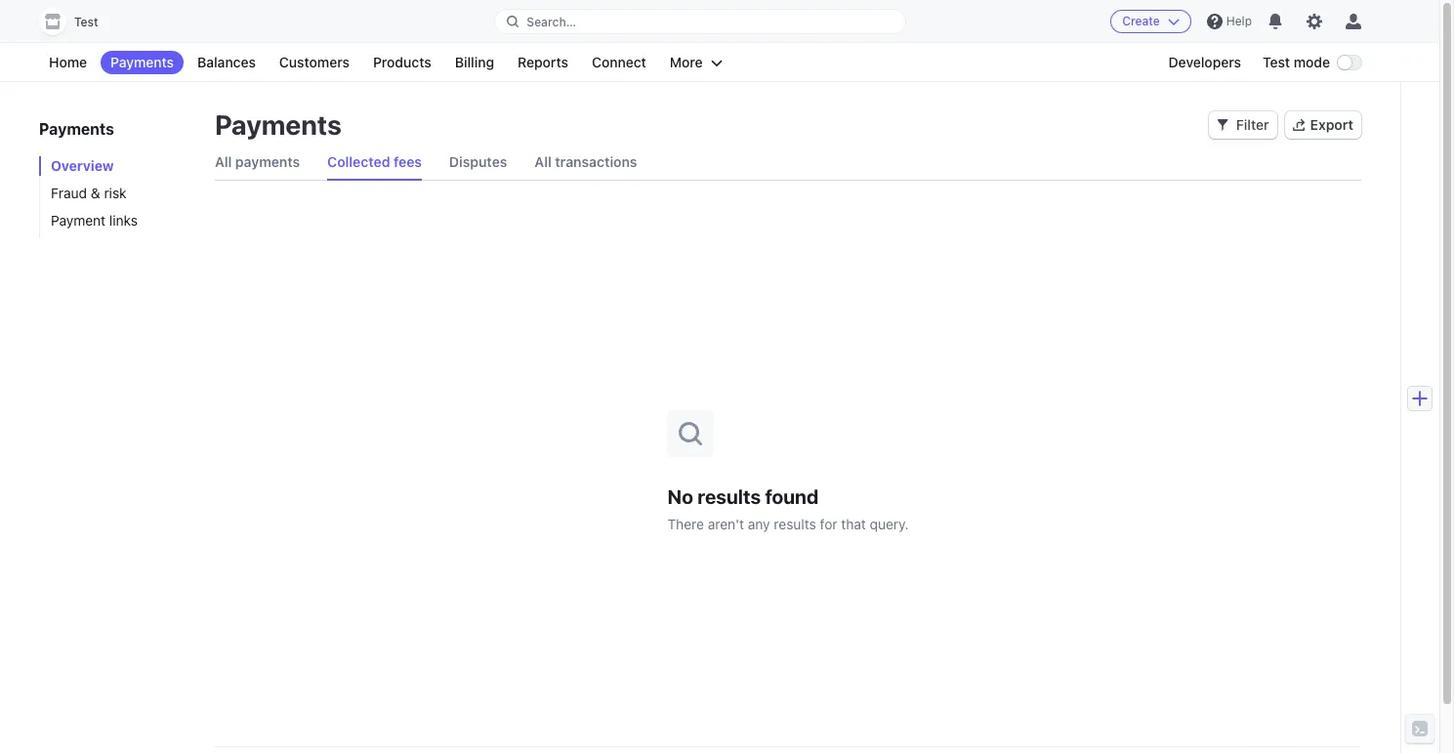 Task type: locate. For each thing, give the bounding box(es) containing it.
collected
[[327, 153, 390, 170]]

test for test
[[74, 15, 98, 29]]

tab list
[[215, 145, 1362, 181]]

disputes link
[[449, 145, 508, 180]]

test up home
[[74, 15, 98, 29]]

results down found
[[774, 515, 817, 532]]

test
[[74, 15, 98, 29], [1263, 54, 1291, 70]]

reports
[[518, 54, 569, 70]]

Search… search field
[[496, 9, 905, 34]]

test mode
[[1263, 54, 1331, 70]]

fraud & risk link
[[39, 184, 195, 203]]

payments
[[110, 54, 174, 70], [215, 108, 342, 141], [39, 120, 114, 138]]

1 horizontal spatial all
[[535, 153, 552, 170]]

0 vertical spatial results
[[698, 485, 761, 508]]

all for all payments
[[215, 153, 232, 170]]

found
[[765, 485, 819, 508]]

search…
[[527, 14, 576, 29]]

1 vertical spatial test
[[1263, 54, 1291, 70]]

payment
[[51, 212, 106, 229]]

all left payments
[[215, 153, 232, 170]]

query.
[[870, 515, 909, 532]]

test for test mode
[[1263, 54, 1291, 70]]

test left mode
[[1263, 54, 1291, 70]]

links
[[109, 212, 138, 229]]

all
[[215, 153, 232, 170], [535, 153, 552, 170]]

collected fees link
[[327, 145, 422, 180]]

overview
[[51, 157, 114, 174]]

all for all transactions
[[535, 153, 552, 170]]

fraud
[[51, 185, 87, 201]]

connect
[[592, 54, 647, 70]]

disputes
[[449, 153, 508, 170]]

test inside button
[[74, 15, 98, 29]]

aren't
[[708, 515, 745, 532]]

products link
[[363, 51, 441, 74]]

no results found there aren't any results for that query.
[[668, 485, 909, 532]]

products
[[373, 54, 432, 70]]

0 vertical spatial test
[[74, 15, 98, 29]]

1 all from the left
[[215, 153, 232, 170]]

payments right home
[[110, 54, 174, 70]]

results up aren't
[[698, 485, 761, 508]]

billing
[[455, 54, 494, 70]]

1 horizontal spatial test
[[1263, 54, 1291, 70]]

risk
[[104, 185, 127, 201]]

that
[[842, 515, 867, 532]]

0 horizontal spatial all
[[215, 153, 232, 170]]

1 horizontal spatial results
[[774, 515, 817, 532]]

fees
[[394, 153, 422, 170]]

connect link
[[582, 51, 656, 74]]

2 all from the left
[[535, 153, 552, 170]]

home
[[49, 54, 87, 70]]

all transactions link
[[535, 145, 638, 180]]

0 horizontal spatial test
[[74, 15, 98, 29]]

customers
[[279, 54, 350, 70]]

results
[[698, 485, 761, 508], [774, 515, 817, 532]]

all left the transactions
[[535, 153, 552, 170]]



Task type: vqa. For each thing, say whether or not it's contained in the screenshot.
that
yes



Task type: describe. For each thing, give the bounding box(es) containing it.
0 horizontal spatial results
[[698, 485, 761, 508]]

payments
[[235, 153, 300, 170]]

all transactions
[[535, 153, 638, 170]]

export
[[1311, 116, 1354, 133]]

filter
[[1237, 116, 1270, 133]]

payments link
[[101, 51, 184, 74]]

filter button
[[1210, 111, 1278, 139]]

balances link
[[188, 51, 266, 74]]

no
[[668, 485, 694, 508]]

more button
[[660, 51, 732, 74]]

payments up payments
[[215, 108, 342, 141]]

&
[[91, 185, 100, 201]]

customers link
[[270, 51, 360, 74]]

transactions
[[555, 153, 638, 170]]

payment links
[[51, 212, 138, 229]]

test button
[[39, 8, 118, 35]]

all payments
[[215, 153, 300, 170]]

fraud & risk
[[51, 185, 127, 201]]

help
[[1227, 14, 1253, 28]]

any
[[748, 515, 771, 532]]

there
[[668, 515, 704, 532]]

export button
[[1285, 111, 1362, 139]]

developers link
[[1159, 51, 1252, 74]]

developers
[[1169, 54, 1242, 70]]

help button
[[1200, 6, 1260, 37]]

Search… text field
[[496, 9, 905, 34]]

all payments link
[[215, 145, 300, 180]]

create
[[1123, 14, 1161, 28]]

payment links link
[[39, 211, 195, 231]]

tab list containing all payments
[[215, 145, 1362, 181]]

svg image
[[1217, 119, 1229, 131]]

balances
[[197, 54, 256, 70]]

home link
[[39, 51, 97, 74]]

for
[[820, 515, 838, 532]]

reports link
[[508, 51, 578, 74]]

1 vertical spatial results
[[774, 515, 817, 532]]

mode
[[1294, 54, 1331, 70]]

more
[[670, 54, 703, 70]]

payments up overview
[[39, 120, 114, 138]]

billing link
[[445, 51, 504, 74]]

create button
[[1111, 10, 1192, 33]]

payments inside payments link
[[110, 54, 174, 70]]

collected fees
[[327, 153, 422, 170]]

overview link
[[39, 156, 195, 176]]



